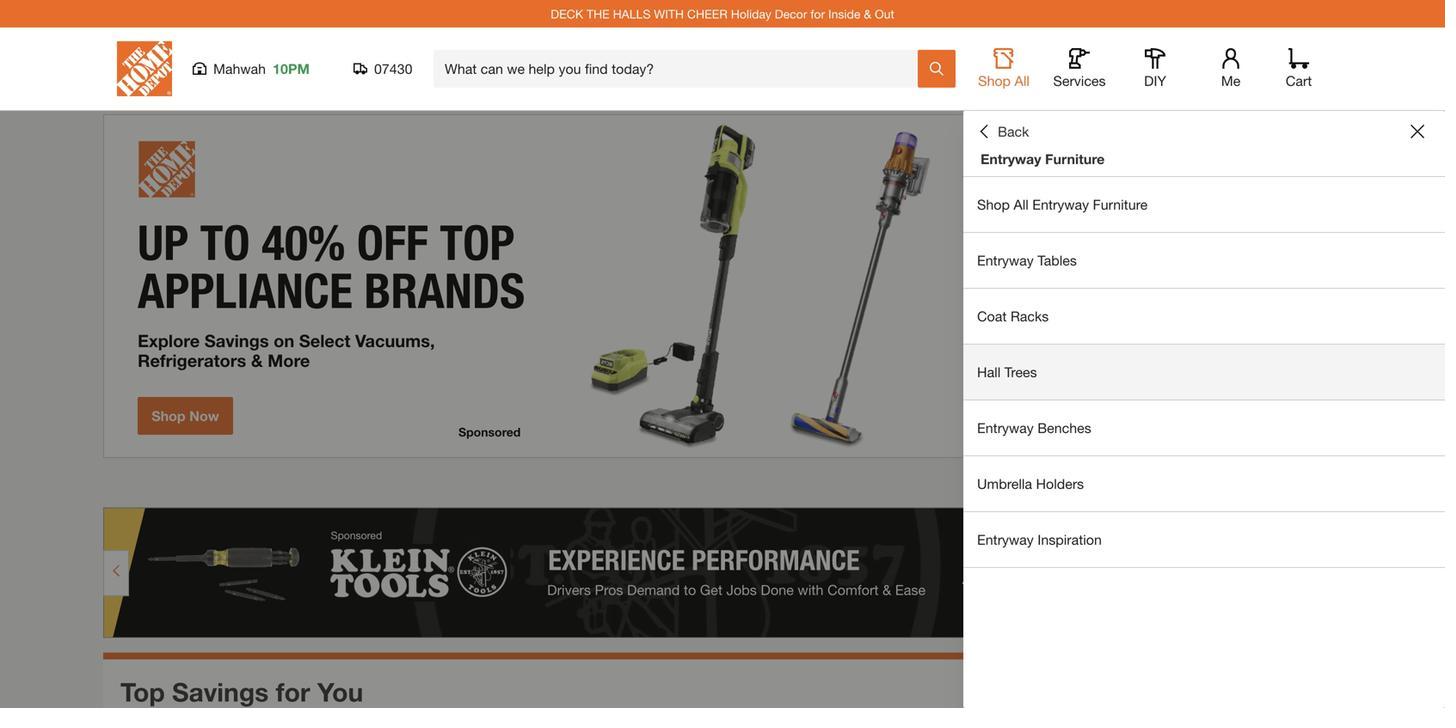 Task type: vqa. For each thing, say whether or not it's contained in the screenshot.
Entryway Benches link
yes



Task type: locate. For each thing, give the bounding box(es) containing it.
0 horizontal spatial for
[[276, 677, 310, 708]]

mahwah
[[213, 61, 266, 77]]

all inside shop all button
[[1015, 73, 1030, 89]]

furniture
[[1045, 151, 1105, 167], [1093, 197, 1148, 213]]

you
[[317, 677, 363, 708]]

hall
[[977, 364, 1001, 381]]

for left inside
[[810, 7, 825, 21]]

tables
[[1038, 252, 1077, 269]]

0 vertical spatial for
[[810, 7, 825, 21]]

entryway inside shop all entryway furniture link
[[1032, 197, 1089, 213]]

entryway inspiration link
[[963, 513, 1445, 568]]

menu containing shop all entryway furniture
[[963, 177, 1445, 569]]

0 vertical spatial shop
[[978, 73, 1011, 89]]

entryway down back
[[981, 151, 1041, 167]]

shop for shop all
[[978, 73, 1011, 89]]

entryway inside entryway tables link
[[977, 252, 1034, 269]]

for
[[810, 7, 825, 21], [276, 677, 310, 708]]

savings
[[172, 677, 269, 708]]

1 vertical spatial shop
[[977, 197, 1010, 213]]

all for shop all
[[1015, 73, 1030, 89]]

top savings for you
[[120, 677, 363, 708]]

shop all entryway furniture
[[977, 197, 1148, 213]]

back
[[998, 123, 1029, 140]]

entryway for entryway furniture
[[981, 151, 1041, 167]]

diy button
[[1128, 48, 1183, 89]]

mahwah 10pm
[[213, 61, 310, 77]]

coat racks
[[977, 308, 1049, 325]]

1 vertical spatial for
[[276, 677, 310, 708]]

racks
[[1011, 308, 1049, 325]]

shop inside button
[[978, 73, 1011, 89]]

diy
[[1144, 73, 1166, 89]]

benches
[[1038, 420, 1091, 437]]

entryway down entryway furniture
[[1032, 197, 1089, 213]]

back button
[[977, 123, 1029, 140]]

entryway inside entryway inspiration link
[[977, 532, 1034, 548]]

entryway
[[981, 151, 1041, 167], [1032, 197, 1089, 213], [977, 252, 1034, 269], [977, 420, 1034, 437], [977, 532, 1034, 548]]

shop up entryway tables
[[977, 197, 1010, 213]]

&
[[864, 7, 871, 21]]

entryway up umbrella
[[977, 420, 1034, 437]]

entryway down umbrella
[[977, 532, 1034, 548]]

0 vertical spatial all
[[1015, 73, 1030, 89]]

cart link
[[1280, 48, 1318, 89]]

1 vertical spatial all
[[1014, 197, 1029, 213]]

menu
[[963, 177, 1445, 569]]

deck
[[551, 7, 583, 21]]

shop inside menu
[[977, 197, 1010, 213]]

all inside shop all entryway furniture link
[[1014, 197, 1029, 213]]

inside
[[828, 7, 860, 21]]

entryway left tables
[[977, 252, 1034, 269]]

10pm
[[273, 61, 310, 77]]

all
[[1015, 73, 1030, 89], [1014, 197, 1029, 213]]

with
[[654, 7, 684, 21]]

shop up back button
[[978, 73, 1011, 89]]

all down entryway furniture
[[1014, 197, 1029, 213]]

umbrella holders link
[[963, 457, 1445, 512]]

all up back
[[1015, 73, 1030, 89]]

cheer
[[687, 7, 728, 21]]

cart
[[1286, 73, 1312, 89]]

for left you
[[276, 677, 310, 708]]

me
[[1221, 73, 1241, 89]]

halls
[[613, 7, 651, 21]]

out
[[875, 7, 894, 21]]

all for shop all entryway furniture
[[1014, 197, 1029, 213]]

drawer close image
[[1411, 125, 1424, 138]]

top
[[120, 677, 165, 708]]

shop
[[978, 73, 1011, 89], [977, 197, 1010, 213]]

entryway benches link
[[963, 401, 1445, 456]]

entryway benches
[[977, 420, 1091, 437]]

1 vertical spatial furniture
[[1093, 197, 1148, 213]]



Task type: describe. For each thing, give the bounding box(es) containing it.
deck the halls with cheer holiday decor for inside & out link
[[551, 7, 894, 21]]

entryway furniture
[[981, 151, 1105, 167]]

holders
[[1036, 476, 1084, 492]]

services button
[[1052, 48, 1107, 89]]

the home depot logo image
[[117, 41, 172, 96]]

entryway for entryway inspiration
[[977, 532, 1034, 548]]

shop all entryway furniture link
[[963, 177, 1445, 232]]

shop for shop all entryway furniture
[[977, 197, 1010, 213]]

trees
[[1004, 364, 1037, 381]]

services
[[1053, 73, 1106, 89]]

0 vertical spatial furniture
[[1045, 151, 1105, 167]]

holiday
[[731, 7, 771, 21]]

What can we help you find today? search field
[[445, 51, 917, 87]]

07430 button
[[354, 60, 413, 77]]

entryway for entryway tables
[[977, 252, 1034, 269]]

entryway inspiration
[[977, 532, 1102, 548]]

umbrella
[[977, 476, 1032, 492]]

1 horizontal spatial for
[[810, 7, 825, 21]]

umbrella holders
[[977, 476, 1084, 492]]

furniture inside menu
[[1093, 197, 1148, 213]]

entryway for entryway benches
[[977, 420, 1034, 437]]

deck the halls with cheer holiday decor for inside & out
[[551, 7, 894, 21]]

inspiration
[[1038, 532, 1102, 548]]

me button
[[1203, 48, 1258, 89]]

feedback link image
[[1422, 291, 1445, 384]]

shop all button
[[976, 48, 1031, 89]]

hall trees link
[[963, 345, 1445, 400]]

entryway tables link
[[963, 233, 1445, 288]]

coat racks link
[[963, 289, 1445, 344]]

hall trees
[[977, 364, 1037, 381]]

the
[[587, 7, 610, 21]]

coat
[[977, 308, 1007, 325]]

07430
[[374, 61, 412, 77]]

shop all
[[978, 73, 1030, 89]]

entryway tables
[[977, 252, 1077, 269]]

decor
[[775, 7, 807, 21]]



